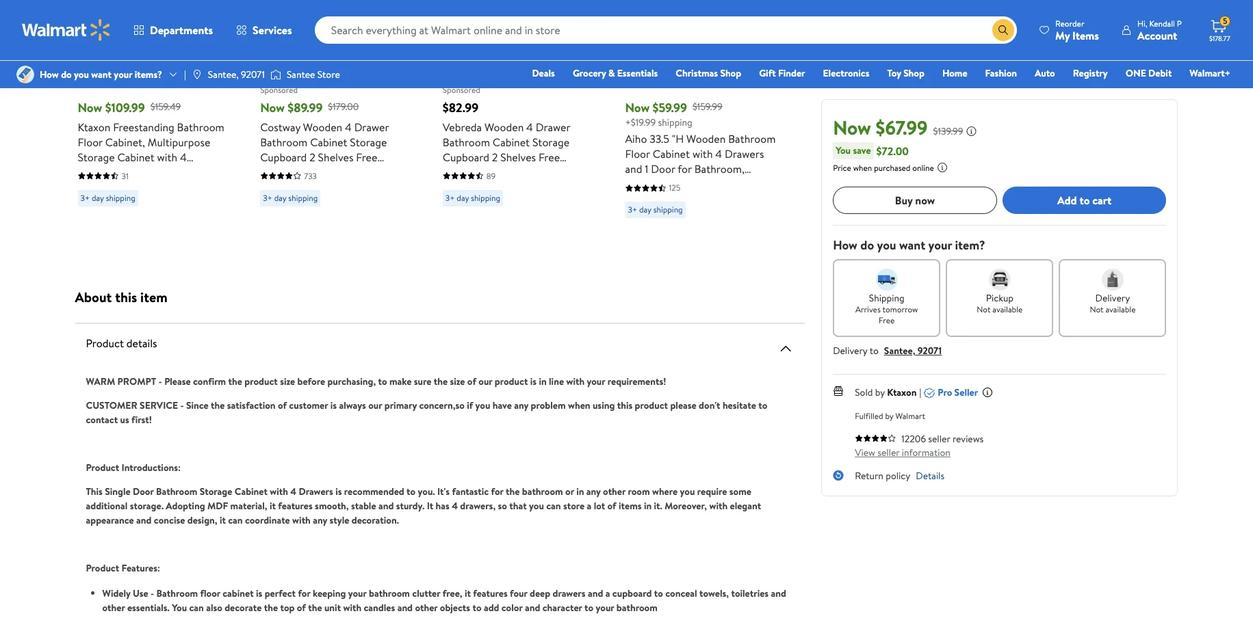 Task type: locate. For each thing, give the bounding box(es) containing it.
+$19.99
[[625, 115, 656, 129]]

1 vertical spatial our
[[368, 399, 382, 412]]

89
[[487, 170, 496, 182]]

4 inside the now $109.99 $159.49 ktaxon freestanding bathroom floor cabinet, multipurpose storage cabinet with 4 drawers, 1 cupboard & adjustable shelves for kitchen living room bedroom, white
[[180, 150, 187, 165]]

1 inside the now $109.99 $159.49 ktaxon freestanding bathroom floor cabinet, multipurpose storage cabinet with 4 drawers, 1 cupboard & adjustable shelves for kitchen living room bedroom, white
[[122, 165, 126, 180]]

this single door bathroom storage cabinet with 4 drawers is recommended to you. it's fantastic for the bathroom or in any other room where you require some additional storage. adopting mdf material, it features smooth, stable and sturdy. it has 4 drawers, so that you can store a lot of items in it. moreover, with elegant appearance and concise design, it can coordinate with any style decoration.
[[86, 485, 761, 527]]

want for items?
[[91, 68, 112, 81]]

white right the standing,
[[489, 165, 517, 180]]

add to cart image
[[83, 52, 100, 68], [266, 52, 282, 68], [631, 52, 647, 68]]

add button down the services
[[260, 46, 313, 74]]

product for product introductions:
[[86, 461, 119, 475]]

is inside since the satisfaction of customer is always our primary concern,so if you have any problem when using this product please don't hesitate to contact us first!
[[330, 399, 337, 412]]

sponsored inside 'sponsored now $89.99 $179.00 costway wooden 4 drawer bathroom cabinet storage cupboard 2 shelves free standing white'
[[260, 84, 298, 96]]

bathroom left or on the bottom left of page
[[522, 485, 563, 499]]

item
[[140, 288, 168, 306]]

gift
[[759, 66, 776, 80]]

cabinet inside 'sponsored now $89.99 $179.00 costway wooden 4 drawer bathroom cabinet storage cupboard 2 shelves free standing white'
[[310, 135, 347, 150]]

candles
[[364, 601, 395, 615]]

2 sponsored from the left
[[443, 84, 480, 96]]

you
[[836, 144, 851, 157], [172, 601, 187, 615]]

conceal
[[666, 587, 697, 601]]

1 horizontal spatial delivery
[[1096, 292, 1130, 305]]

decoration.
[[352, 514, 399, 527]]

living
[[78, 195, 105, 210]]

available down intent image for delivery at the top right of the page
[[1106, 304, 1136, 316]]

0 vertical spatial can
[[546, 499, 561, 513]]

1 horizontal spatial features
[[473, 587, 508, 601]]

- left since on the bottom of the page
[[180, 399, 184, 412]]

0 horizontal spatial can
[[189, 601, 204, 615]]

a inside bathroom floor cabinet is perfect for keeping your bathroom clutter free, it features four deep drawers and a cupboard to conceal towels, toiletries and other essentials. you can also decorate the top of the unit with candles and other objects to add color and character to your bathroom
[[606, 587, 610, 601]]

1 horizontal spatial santee,
[[884, 344, 916, 358]]

3 add to cart image from the left
[[631, 52, 647, 68]]

floor inside the now $59.99 $159.99 +$19.99 shipping aiho 33.5 "h wooden bathroom floor cabinet with 4 drawers and 1 door for bathroom, kitchen, bedroom - white
[[625, 146, 650, 162]]

electronics link
[[817, 66, 876, 81]]

4 product group from the left
[[625, 0, 778, 266]]

2 horizontal spatial free
[[879, 315, 895, 327]]

add button for $109.99
[[78, 46, 130, 74]]

1 drawer from the left
[[354, 119, 389, 135]]

do for how do you want your item?
[[861, 237, 874, 254]]

1 horizontal spatial drawer
[[536, 119, 570, 135]]

2 vertical spatial bathroom
[[617, 601, 658, 615]]

has
[[436, 499, 450, 513]]

sure
[[414, 375, 432, 388]]

door up 125
[[651, 162, 676, 177]]

3+ day shipping down drawers,
[[80, 192, 135, 204]]

fulfilled by walmart
[[855, 411, 926, 422]]

1 horizontal spatial seller
[[929, 433, 951, 446]]

freestanding
[[113, 119, 174, 135]]

product up widely
[[86, 562, 119, 575]]

this left item
[[115, 288, 137, 306]]

ktaxon up walmart
[[887, 386, 917, 400]]

2 add button from the left
[[260, 46, 313, 74]]

cabinet up material,
[[235, 485, 268, 499]]

4 inside the now $59.99 $159.99 +$19.99 shipping aiho 33.5 "h wooden bathroom floor cabinet with 4 drawers and 1 door for bathroom, kitchen, bedroom - white
[[716, 146, 722, 162]]

add left cart
[[1058, 193, 1077, 208]]

deals link
[[526, 66, 561, 81]]

in for line
[[539, 375, 547, 388]]

add for $59.99
[[647, 52, 667, 67]]

available inside delivery not available
[[1106, 304, 1136, 316]]

bathroom inside this single door bathroom storage cabinet with 4 drawers is recommended to you. it's fantastic for the bathroom or in any other room where you require some additional storage. adopting mdf material, it features smooth, stable and sturdy. it has 4 drawers, so that you can store a lot of items in it. moreover, with elegant appearance and concise design, it can coordinate with any style decoration.
[[156, 485, 197, 499]]

this
[[86, 485, 103, 499]]

save
[[853, 144, 871, 157]]

shipping for $159.99
[[654, 204, 683, 216]]

0 vertical spatial how
[[40, 68, 59, 81]]

now for now $109.99 $159.49 ktaxon freestanding bathroom floor cabinet, multipurpose storage cabinet with 4 drawers, 1 cupboard & adjustable shelves for kitchen living room bedroom, white
[[78, 99, 102, 116]]

store
[[318, 68, 340, 81]]

1 horizontal spatial bathroom
[[522, 485, 563, 499]]

day for now
[[274, 192, 286, 204]]

adjustable
[[78, 180, 127, 195]]

0 horizontal spatial add to cart image
[[83, 52, 100, 68]]

is inside this single door bathroom storage cabinet with 4 drawers is recommended to you. it's fantastic for the bathroom or in any other room where you require some additional storage. adopting mdf material, it features smooth, stable and sturdy. it has 4 drawers, so that you can store a lot of items in it. moreover, with elegant appearance and concise design, it can coordinate with any style decoration.
[[336, 485, 342, 499]]

so
[[498, 499, 507, 513]]

- for customer service -
[[180, 399, 184, 412]]

1 vertical spatial a
[[606, 587, 610, 601]]

in right or on the bottom left of page
[[576, 485, 584, 499]]

is inside bathroom floor cabinet is perfect for keeping your bathroom clutter free, it features four deep drawers and a cupboard to conceal towels, toiletries and other essentials. you can also decorate the top of the unit with candles and other objects to add color and character to your bathroom
[[256, 587, 262, 601]]

now for now $59.99 $159.99 +$19.99 shipping aiho 33.5 "h wooden bathroom floor cabinet with 4 drawers and 1 door for bathroom, kitchen, bedroom - white
[[625, 99, 650, 116]]

learn more about strikethrough prices image
[[966, 126, 977, 137]]

wooden right "h
[[687, 131, 726, 146]]

shop right christmas
[[720, 66, 742, 80]]

1 not from the left
[[977, 304, 991, 316]]

it down mdf on the bottom left
[[220, 514, 226, 527]]

reorder my items
[[1056, 17, 1099, 43]]

shop right the toy
[[904, 66, 925, 80]]

1 2 from the left
[[310, 150, 315, 165]]

1 vertical spatial can
[[228, 514, 243, 527]]

0 horizontal spatial ktaxon
[[78, 119, 110, 135]]

bathroom up candles
[[369, 587, 410, 601]]

0 horizontal spatial floor
[[78, 135, 103, 150]]

1 horizontal spatial want
[[899, 237, 926, 254]]

drawer down $179.00
[[354, 119, 389, 135]]

santee, 92071
[[208, 68, 265, 81]]

white right bedroom
[[720, 177, 748, 192]]

1 vertical spatial delivery
[[833, 344, 868, 358]]

92071
[[241, 68, 265, 81], [918, 344, 942, 358]]

for inside bathroom floor cabinet is perfect for keeping your bathroom clutter free, it features four deep drawers and a cupboard to conceal towels, toiletries and other essentials. you can also decorate the top of the unit with candles and other objects to add color and character to your bathroom
[[298, 587, 311, 601]]

1 horizontal spatial cupboard
[[260, 150, 307, 165]]

use
[[133, 587, 148, 601]]

seller down 4.0784 stars out of 5, based on 12206 seller reviews element
[[878, 446, 900, 460]]

size left before in the left bottom of the page
[[280, 375, 295, 388]]

for left kitchen
[[168, 180, 182, 195]]

0 horizontal spatial size
[[280, 375, 295, 388]]

1 product from the top
[[86, 336, 124, 351]]

intent image for delivery image
[[1102, 269, 1124, 291]]

pro
[[938, 386, 952, 400]]

1 horizontal spatial available
[[1106, 304, 1136, 316]]

 image for santee store
[[270, 68, 281, 81]]

 image for santee, 92071
[[192, 69, 203, 80]]

white inside 'sponsored now $89.99 $179.00 costway wooden 4 drawer bathroom cabinet storage cupboard 2 shelves free standing white'
[[304, 165, 332, 180]]

toy shop
[[888, 66, 925, 80]]

cabinet down $179.00
[[310, 135, 347, 150]]

you.
[[418, 485, 435, 499]]

1 horizontal spatial 2
[[492, 150, 498, 165]]

product group
[[78, 0, 230, 266], [260, 0, 413, 266], [443, 0, 595, 266], [625, 0, 778, 266]]

your left the "items?"
[[114, 68, 132, 81]]

lot
[[594, 499, 605, 513]]

any down smooth,
[[313, 514, 327, 527]]

finder
[[778, 66, 805, 80]]

0 horizontal spatial available
[[993, 304, 1023, 316]]

92071 up pro
[[918, 344, 942, 358]]

item?
[[955, 237, 986, 254]]

1 horizontal spatial |
[[920, 386, 922, 400]]

to left conceal
[[654, 587, 663, 601]]

ktaxon freestanding bathroom floor cabinet, multipurpose storage cabinet with 4 drawers, 1 cupboard & adjustable shelves for kitchen living room bedroom, white image
[[78, 0, 205, 63]]

problem
[[531, 399, 566, 412]]

1 horizontal spatial our
[[479, 375, 493, 388]]

33.5
[[650, 131, 669, 146]]

drawer down deals link
[[536, 119, 570, 135]]

bathroom,
[[695, 162, 745, 177]]

price
[[833, 162, 851, 174]]

registry
[[1073, 66, 1108, 80]]

3+ day shipping
[[80, 192, 135, 204], [263, 192, 318, 204], [446, 192, 500, 204], [628, 204, 683, 216]]

white inside the now $109.99 $159.49 ktaxon freestanding bathroom floor cabinet, multipurpose storage cabinet with 4 drawers, 1 cupboard & adjustable shelves for kitchen living room bedroom, white
[[188, 195, 216, 210]]

0 vertical spatial product
[[86, 336, 124, 351]]

gift finder
[[759, 66, 805, 80]]

other inside this single door bathroom storage cabinet with 4 drawers is recommended to you. it's fantastic for the bathroom or in any other room where you require some additional storage. adopting mdf material, it features smooth, stable and sturdy. it has 4 drawers, so that you can store a lot of items in it. moreover, with elegant appearance and concise design, it can coordinate with any style decoration.
[[603, 485, 626, 499]]

now inside the now $109.99 $159.49 ktaxon freestanding bathroom floor cabinet, multipurpose storage cabinet with 4 drawers, 1 cupboard & adjustable shelves for kitchen living room bedroom, white
[[78, 99, 102, 116]]

3 product from the top
[[86, 562, 119, 575]]

do for how do you want your items?
[[61, 68, 72, 81]]

any
[[514, 399, 529, 412], [587, 485, 601, 499], [313, 514, 327, 527]]

1 vertical spatial door
[[133, 485, 154, 499]]

a inside this single door bathroom storage cabinet with 4 drawers is recommended to you. it's fantastic for the bathroom or in any other room where you require some additional storage. adopting mdf material, it features smooth, stable and sturdy. it has 4 drawers, so that you can store a lot of items in it. moreover, with elegant appearance and concise design, it can coordinate with any style decoration.
[[587, 499, 592, 513]]

shop
[[720, 66, 742, 80], [904, 66, 925, 80]]

0 horizontal spatial do
[[61, 68, 72, 81]]

3+ day shipping for $109.99
[[80, 192, 135, 204]]

add for $109.99
[[100, 52, 119, 67]]

white inside sponsored $82.99 vebreda wooden 4 drawer bathroom cabinet storage cupboard 2 shelves free standing, white
[[489, 165, 517, 180]]

add up $82.99
[[465, 52, 484, 67]]

product up have
[[495, 375, 528, 388]]

0 horizontal spatial  image
[[192, 69, 203, 80]]

product features:
[[86, 562, 160, 575]]

0 horizontal spatial this
[[115, 288, 137, 306]]

you save $72.00
[[836, 143, 909, 158]]

2 vertical spatial any
[[313, 514, 327, 527]]

shelves inside 'sponsored now $89.99 $179.00 costway wooden 4 drawer bathroom cabinet storage cupboard 2 shelves free standing white'
[[318, 150, 354, 165]]

white right bedroom,
[[188, 195, 216, 210]]

2 product from the top
[[86, 461, 119, 475]]

shelves inside the now $109.99 $159.49 ktaxon freestanding bathroom floor cabinet, multipurpose storage cabinet with 4 drawers, 1 cupboard & adjustable shelves for kitchen living room bedroom, white
[[130, 180, 165, 195]]

view
[[855, 446, 875, 460]]

product group containing $82.99
[[443, 0, 595, 266]]

& down multipurpose
[[178, 165, 185, 180]]

add to cart image down search search field on the top of page
[[631, 52, 647, 68]]

storage inside sponsored $82.99 vebreda wooden 4 drawer bathroom cabinet storage cupboard 2 shelves free standing, white
[[533, 135, 570, 150]]

shelves inside sponsored $82.99 vebreda wooden 4 drawer bathroom cabinet storage cupboard 2 shelves free standing, white
[[501, 150, 536, 165]]

wooden down $89.99
[[303, 119, 342, 135]]

1 horizontal spatial other
[[415, 601, 438, 615]]

add to cart image
[[448, 52, 465, 68]]

a left cupboard
[[606, 587, 610, 601]]

you right essentials.
[[172, 601, 187, 615]]

add inside add to cart "button"
[[1058, 193, 1077, 208]]

2 horizontal spatial any
[[587, 485, 601, 499]]

features inside bathroom floor cabinet is perfect for keeping your bathroom clutter free, it features four deep drawers and a cupboard to conceal towels, toiletries and other essentials. you can also decorate the top of the unit with candles and other objects to add color and character to your bathroom
[[473, 587, 508, 601]]

add button for $59.99
[[625, 46, 678, 74]]

2 vertical spatial it
[[465, 587, 471, 601]]

sold
[[855, 386, 873, 400]]

is right the cabinet
[[256, 587, 262, 601]]

0 vertical spatial a
[[587, 499, 592, 513]]

add to cart image for $59.99
[[631, 52, 647, 68]]

1 horizontal spatial a
[[606, 587, 610, 601]]

delivery down intent image for delivery at the top right of the page
[[1096, 292, 1130, 305]]

1 right drawers,
[[122, 165, 126, 180]]

2 horizontal spatial add to cart image
[[631, 52, 647, 68]]

product up this
[[86, 461, 119, 475]]

3 add button from the left
[[443, 46, 495, 74]]

hesitate
[[723, 399, 756, 412]]

gift finder link
[[753, 66, 812, 81]]

wooden inside 'sponsored now $89.99 $179.00 costway wooden 4 drawer bathroom cabinet storage cupboard 2 shelves free standing white'
[[303, 119, 342, 135]]

day down kitchen,
[[639, 204, 652, 216]]

available inside pickup not available
[[993, 304, 1023, 316]]

shipping for $159.49
[[106, 192, 135, 204]]

white inside the now $59.99 $159.99 +$19.99 shipping aiho 33.5 "h wooden bathroom floor cabinet with 4 drawers and 1 door for bathroom, kitchen, bedroom - white
[[720, 177, 748, 192]]

now inside the now $59.99 $159.99 +$19.99 shipping aiho 33.5 "h wooden bathroom floor cabinet with 4 drawers and 1 door for bathroom, kitchen, bedroom - white
[[625, 99, 650, 116]]

adopting
[[166, 499, 205, 513]]

- inside the now $59.99 $159.99 +$19.99 shipping aiho 33.5 "h wooden bathroom floor cabinet with 4 drawers and 1 door for bathroom, kitchen, bedroom - white
[[713, 177, 718, 192]]

1 horizontal spatial door
[[651, 162, 676, 177]]

0 vertical spatial drawers
[[725, 146, 764, 162]]

shipping for vebreda
[[471, 192, 500, 204]]

sponsored $82.99 vebreda wooden 4 drawer bathroom cabinet storage cupboard 2 shelves free standing, white
[[443, 84, 570, 180]]

0 horizontal spatial want
[[91, 68, 112, 81]]

0 horizontal spatial 92071
[[241, 68, 265, 81]]

1 horizontal spatial 1
[[645, 162, 649, 177]]

1 horizontal spatial when
[[853, 162, 872, 174]]

0 vertical spatial you
[[836, 144, 851, 157]]

2 horizontal spatial other
[[603, 485, 626, 499]]

it right free,
[[465, 587, 471, 601]]

0 horizontal spatial drawers
[[299, 485, 333, 499]]

not inside pickup not available
[[977, 304, 991, 316]]

legal information image
[[937, 162, 948, 173]]

1 add to cart image from the left
[[83, 52, 100, 68]]

 image
[[16, 66, 34, 84]]

drawers right "h
[[725, 146, 764, 162]]

733
[[304, 170, 317, 182]]

$179.00
[[328, 100, 359, 114]]

the
[[228, 375, 242, 388], [434, 375, 448, 388], [211, 399, 225, 412], [506, 485, 520, 499], [264, 601, 278, 615], [308, 601, 322, 615]]

bathroom inside the now $109.99 $159.49 ktaxon freestanding bathroom floor cabinet, multipurpose storage cabinet with 4 drawers, 1 cupboard & adjustable shelves for kitchen living room bedroom, white
[[177, 119, 224, 135]]

bathroom up adopting
[[156, 485, 197, 499]]

shelves
[[318, 150, 354, 165], [501, 150, 536, 165], [130, 180, 165, 195]]

shop for christmas shop
[[720, 66, 742, 80]]

details button
[[916, 470, 945, 483]]

return
[[855, 470, 884, 483]]

1 sponsored from the left
[[260, 84, 298, 96]]

add button down walmart site-wide search box
[[625, 46, 678, 74]]

buy now button
[[833, 187, 997, 214]]

details
[[127, 336, 157, 351]]

wooden inside sponsored $82.99 vebreda wooden 4 drawer bathroom cabinet storage cupboard 2 shelves free standing, white
[[485, 119, 524, 135]]

not inside delivery not available
[[1090, 304, 1104, 316]]

of inside this single door bathroom storage cabinet with 4 drawers is recommended to you. it's fantastic for the bathroom or in any other room where you require some additional storage. adopting mdf material, it features smooth, stable and sturdy. it has 4 drawers, so that you can store a lot of items in it. moreover, with elegant appearance and concise design, it can coordinate with any style decoration.
[[608, 499, 617, 513]]

day left room
[[92, 192, 104, 204]]

your up "using"
[[587, 375, 605, 388]]

when left "using"
[[568, 399, 590, 412]]

1 horizontal spatial not
[[1090, 304, 1104, 316]]

2 product group from the left
[[260, 0, 413, 266]]

white right the 'standing'
[[304, 165, 332, 180]]

aiho
[[625, 131, 647, 146]]

0 horizontal spatial features
[[278, 499, 313, 513]]

since the satisfaction of customer is always our primary concern,so if you have any problem when using this product please don't hesitate to contact us first!
[[86, 399, 768, 427]]

2 horizontal spatial in
[[644, 499, 652, 513]]

1 add button from the left
[[78, 46, 130, 74]]

1 vertical spatial you
[[172, 601, 187, 615]]

1 vertical spatial do
[[861, 237, 874, 254]]

how do you want your items?
[[40, 68, 162, 81]]

3+ day shipping for $59.99
[[628, 204, 683, 216]]

bathroom up essentials.
[[156, 587, 198, 601]]

sponsored inside sponsored $82.99 vebreda wooden 4 drawer bathroom cabinet storage cupboard 2 shelves free standing, white
[[443, 84, 480, 96]]

add button up $82.99
[[443, 46, 495, 74]]

0 horizontal spatial sponsored
[[260, 84, 298, 96]]

1 vertical spatial when
[[568, 399, 590, 412]]

door up storage.
[[133, 485, 154, 499]]

how down walmart image
[[40, 68, 59, 81]]

is left line
[[530, 375, 537, 388]]

now $109.99 $159.49 ktaxon freestanding bathroom floor cabinet, multipurpose storage cabinet with 4 drawers, 1 cupboard & adjustable shelves for kitchen living room bedroom, white
[[78, 99, 224, 210]]

any inside since the satisfaction of customer is always our primary concern,so if you have any problem when using this product please don't hesitate to contact us first!
[[514, 399, 529, 412]]

four
[[510, 587, 528, 601]]

125
[[669, 182, 681, 194]]

1 available from the left
[[993, 304, 1023, 316]]

0 horizontal spatial it
[[220, 514, 226, 527]]

how for how do you want your item?
[[833, 237, 858, 254]]

1 product group from the left
[[78, 0, 230, 266]]

walmart+ link
[[1184, 66, 1237, 81]]

free inside 'sponsored now $89.99 $179.00 costway wooden 4 drawer bathroom cabinet storage cupboard 2 shelves free standing white'
[[356, 150, 377, 165]]

1 horizontal spatial wooden
[[485, 119, 524, 135]]

2 not from the left
[[1090, 304, 1104, 316]]

$159.49
[[150, 100, 181, 114]]

ktaxon down "$109.99"
[[78, 119, 110, 135]]

1 down aiho
[[645, 162, 649, 177]]

can
[[546, 499, 561, 513], [228, 514, 243, 527], [189, 601, 204, 615]]

add to cart image down walmart image
[[83, 52, 100, 68]]

cabinet,
[[105, 135, 145, 150]]

and up decoration.
[[378, 499, 394, 513]]

0 horizontal spatial any
[[313, 514, 327, 527]]

0 vertical spatial do
[[61, 68, 72, 81]]

multipurpose
[[148, 135, 210, 150]]

4 add button from the left
[[625, 46, 678, 74]]

how do you want your item?
[[833, 237, 986, 254]]

- right use
[[151, 587, 154, 601]]

0 horizontal spatial santee,
[[208, 68, 239, 81]]

bathroom up the 'standing'
[[260, 135, 308, 150]]

product left details
[[86, 336, 124, 351]]

santee,
[[208, 68, 239, 81], [884, 344, 916, 358]]

0 vertical spatial bathroom
[[522, 485, 563, 499]]

product down requirements!
[[635, 399, 668, 412]]

2 horizontal spatial shelves
[[501, 150, 536, 165]]

do up shipping
[[861, 237, 874, 254]]

of left 'customer'
[[278, 399, 287, 412]]

you inside since the satisfaction of customer is always our primary concern,so if you have any problem when using this product please don't hesitate to contact us first!
[[475, 399, 490, 412]]

toy shop link
[[881, 66, 931, 81]]

by right 'fulfilled'
[[885, 411, 894, 422]]

you right that
[[529, 499, 544, 513]]

1 horizontal spatial do
[[861, 237, 874, 254]]

1 horizontal spatial free
[[539, 150, 560, 165]]

available for delivery
[[1106, 304, 1136, 316]]

in left it. at right bottom
[[644, 499, 652, 513]]

0 vertical spatial in
[[539, 375, 547, 388]]

seller for reviews
[[929, 433, 951, 446]]

drawers
[[725, 146, 764, 162], [299, 485, 333, 499]]

 image
[[270, 68, 281, 81], [192, 69, 203, 80]]

0 horizontal spatial door
[[133, 485, 154, 499]]

3+ day shipping down kitchen,
[[628, 204, 683, 216]]

cabinet inside sponsored $82.99 vebreda wooden 4 drawer bathroom cabinet storage cupboard 2 shelves free standing, white
[[493, 135, 530, 150]]

2 shop from the left
[[904, 66, 925, 80]]

2 horizontal spatial cupboard
[[443, 150, 489, 165]]

product group containing now $109.99
[[78, 0, 230, 266]]

ktaxon inside the now $109.99 $159.49 ktaxon freestanding bathroom floor cabinet, multipurpose storage cabinet with 4 drawers, 1 cupboard & adjustable shelves for kitchen living room bedroom, white
[[78, 119, 110, 135]]

bathroom inside 'sponsored now $89.99 $179.00 costway wooden 4 drawer bathroom cabinet storage cupboard 2 shelves free standing white'
[[260, 135, 308, 150]]

1 vertical spatial in
[[576, 485, 584, 499]]

style
[[330, 514, 349, 527]]

2 horizontal spatial it
[[465, 587, 471, 601]]

1 shop from the left
[[720, 66, 742, 80]]

drawers up smooth,
[[299, 485, 333, 499]]

cupboard down vebreda
[[443, 150, 489, 165]]

shelves right the standing,
[[501, 150, 536, 165]]

with right line
[[566, 375, 585, 388]]

1 horizontal spatial in
[[576, 485, 584, 499]]

bathroom inside sponsored $82.99 vebreda wooden 4 drawer bathroom cabinet storage cupboard 2 shelves free standing, white
[[443, 135, 490, 150]]

product up satisfaction
[[245, 375, 278, 388]]

0 horizontal spatial wooden
[[303, 119, 342, 135]]

& inside the now $109.99 $159.49 ktaxon freestanding bathroom floor cabinet, multipurpose storage cabinet with 4 drawers, 1 cupboard & adjustable shelves for kitchen living room bedroom, white
[[178, 165, 185, 180]]

design,
[[187, 514, 217, 527]]

our right always
[[368, 399, 382, 412]]

2 vertical spatial can
[[189, 601, 204, 615]]

3+ for now
[[263, 192, 272, 204]]

2 add to cart image from the left
[[266, 52, 282, 68]]

1 vertical spatial want
[[899, 237, 926, 254]]

bathroom down cupboard
[[617, 601, 658, 615]]

2 size from the left
[[450, 375, 465, 388]]

2 vertical spatial product
[[86, 562, 119, 575]]

add up how do you want your items?
[[100, 52, 119, 67]]

any up lot
[[587, 485, 601, 499]]

2 drawer from the left
[[536, 119, 570, 135]]

1 vertical spatial ktaxon
[[887, 386, 917, 400]]

drawer inside sponsored $82.99 vebreda wooden 4 drawer bathroom cabinet storage cupboard 2 shelves free standing, white
[[536, 119, 570, 135]]

towels,
[[700, 587, 729, 601]]

cabinet up 31
[[117, 150, 155, 165]]

1 horizontal spatial this
[[617, 399, 633, 412]]

2 horizontal spatial bathroom
[[617, 601, 658, 615]]

delivery not available
[[1090, 292, 1136, 316]]

0 horizontal spatial seller
[[878, 446, 900, 460]]

1 size from the left
[[280, 375, 295, 388]]

0 vertical spatial features
[[278, 499, 313, 513]]

0 horizontal spatial &
[[178, 165, 185, 180]]

of right lot
[[608, 499, 617, 513]]

product for product features:
[[86, 562, 119, 575]]

add to cart image for now
[[266, 52, 282, 68]]

floor up kitchen,
[[625, 146, 650, 162]]

1 vertical spatial 92071
[[918, 344, 942, 358]]

2 available from the left
[[1106, 304, 1136, 316]]

home
[[943, 66, 968, 80]]

1 horizontal spatial add to cart image
[[266, 52, 282, 68]]

product inside since the satisfaction of customer is always our primary concern,so if you have any problem when using this product please don't hesitate to contact us first!
[[635, 399, 668, 412]]

shop inside christmas shop link
[[720, 66, 742, 80]]

1
[[645, 162, 649, 177], [122, 165, 126, 180]]

door inside the now $59.99 $159.99 +$19.99 shipping aiho 33.5 "h wooden bathroom floor cabinet with 4 drawers and 1 door for bathroom, kitchen, bedroom - white
[[651, 162, 676, 177]]

day for $109.99
[[92, 192, 104, 204]]

our right sure in the left of the page
[[479, 375, 493, 388]]

bathroom inside bathroom floor cabinet is perfect for keeping your bathroom clutter free, it features four deep drawers and a cupboard to conceal towels, toiletries and other essentials. you can also decorate the top of the unit with candles and other objects to add color and character to your bathroom
[[156, 587, 198, 601]]

delivery inside delivery not available
[[1096, 292, 1130, 305]]

1 vertical spatial this
[[617, 399, 633, 412]]

storage
[[350, 135, 387, 150], [533, 135, 570, 150], [78, 150, 115, 165], [200, 485, 232, 499]]

3+ day shipping for now
[[263, 192, 318, 204]]

1 vertical spatial &
[[178, 165, 185, 180]]

1 horizontal spatial floor
[[625, 146, 650, 162]]

shipping
[[658, 115, 693, 129], [106, 192, 135, 204], [288, 192, 318, 204], [471, 192, 500, 204], [654, 204, 683, 216]]

0 vertical spatial any
[[514, 399, 529, 412]]

your
[[114, 68, 132, 81], [929, 237, 952, 254], [587, 375, 605, 388], [348, 587, 367, 601], [596, 601, 614, 615]]

with right unit
[[343, 601, 362, 615]]

| right the "items?"
[[184, 68, 186, 81]]

it up coordinate
[[270, 499, 276, 513]]

want down buy now button
[[899, 237, 926, 254]]

now $67.99
[[833, 114, 928, 141]]

shop inside toy shop link
[[904, 66, 925, 80]]

0 horizontal spatial delivery
[[833, 344, 868, 358]]

how up arrives
[[833, 237, 858, 254]]

seller for information
[[878, 446, 900, 460]]

with inside the now $59.99 $159.99 +$19.99 shipping aiho 33.5 "h wooden bathroom floor cabinet with 4 drawers and 1 door for bathroom, kitchen, bedroom - white
[[693, 146, 713, 162]]

and inside the now $59.99 $159.99 +$19.99 shipping aiho 33.5 "h wooden bathroom floor cabinet with 4 drawers and 1 door for bathroom, kitchen, bedroom - white
[[625, 162, 642, 177]]

3 product group from the left
[[443, 0, 595, 266]]

add to cart image down the services
[[266, 52, 282, 68]]

in left line
[[539, 375, 547, 388]]

not for pickup
[[977, 304, 991, 316]]

3+ for $109.99
[[80, 192, 90, 204]]

departments button
[[122, 14, 225, 47]]

0 horizontal spatial shelves
[[130, 180, 165, 195]]

p
[[1177, 17, 1182, 29]]

concise
[[154, 514, 185, 527]]

color
[[502, 601, 523, 615]]

1 horizontal spatial sponsored
[[443, 84, 480, 96]]

shipping down 125
[[654, 204, 683, 216]]

sponsored for now
[[260, 84, 298, 96]]

how for how do you want your items?
[[40, 68, 59, 81]]

0 horizontal spatial you
[[172, 601, 187, 615]]

shipping inside the now $59.99 $159.99 +$19.99 shipping aiho 33.5 "h wooden bathroom floor cabinet with 4 drawers and 1 door for bathroom, kitchen, bedroom - white
[[658, 115, 693, 129]]

2 horizontal spatial can
[[546, 499, 561, 513]]

2 2 from the left
[[492, 150, 498, 165]]



Task type: vqa. For each thing, say whether or not it's contained in the screenshot.
first oil from left
no



Task type: describe. For each thing, give the bounding box(es) containing it.
that
[[509, 499, 527, 513]]

not for delivery
[[1090, 304, 1104, 316]]

0 horizontal spatial other
[[102, 601, 125, 615]]

drawers inside the now $59.99 $159.99 +$19.99 shipping aiho 33.5 "h wooden bathroom floor cabinet with 4 drawers and 1 door for bathroom, kitchen, bedroom - white
[[725, 146, 764, 162]]

purchasing,
[[328, 375, 376, 388]]

it inside bathroom floor cabinet is perfect for keeping your bathroom clutter free, it features four deep drawers and a cupboard to conceal towels, toiletries and other essentials. you can also decorate the top of the unit with candles and other objects to add color and character to your bathroom
[[465, 587, 471, 601]]

santee store
[[287, 68, 340, 81]]

perfect
[[265, 587, 296, 601]]

door inside this single door bathroom storage cabinet with 4 drawers is recommended to you. it's fantastic for the bathroom or in any other room where you require some additional storage. adopting mdf material, it features smooth, stable and sturdy. it has 4 drawers, so that you can store a lot of items in it. moreover, with elegant appearance and concise design, it can coordinate with any style decoration.
[[133, 485, 154, 499]]

want for item?
[[899, 237, 926, 254]]

and down deep
[[525, 601, 540, 615]]

intent image for shipping image
[[876, 269, 898, 291]]

debit
[[1149, 66, 1172, 80]]

costway
[[260, 119, 301, 135]]

view seller information
[[855, 446, 951, 460]]

costway wooden 4 drawer bathroom cabinet storage cupboard 2 shelves free standing white image
[[260, 0, 388, 63]]

4 inside 'sponsored now $89.99 $179.00 costway wooden 4 drawer bathroom cabinet storage cupboard 2 shelves free standing white'
[[345, 119, 352, 135]]

features inside this single door bathroom storage cabinet with 4 drawers is recommended to you. it's fantastic for the bathroom or in any other room where you require some additional storage. adopting mdf material, it features smooth, stable and sturdy. it has 4 drawers, so that you can store a lot of items in it. moreover, with elegant appearance and concise design, it can coordinate with any style decoration.
[[278, 499, 313, 513]]

you inside you save $72.00
[[836, 144, 851, 157]]

cart
[[1093, 193, 1112, 208]]

12206 seller reviews
[[902, 433, 984, 446]]

pro seller
[[938, 386, 978, 400]]

to inside this single door bathroom storage cabinet with 4 drawers is recommended to you. it's fantastic for the bathroom or in any other room where you require some additional storage. adopting mdf material, it features smooth, stable and sturdy. it has 4 drawers, so that you can store a lot of items in it. moreover, with elegant appearance and concise design, it can coordinate with any style decoration.
[[407, 485, 416, 499]]

essentials.
[[127, 601, 170, 615]]

0 vertical spatial |
[[184, 68, 186, 81]]

drawer inside 'sponsored now $89.99 $179.00 costway wooden 4 drawer bathroom cabinet storage cupboard 2 shelves free standing white'
[[354, 119, 389, 135]]

auto
[[1035, 66, 1055, 80]]

drawers
[[553, 587, 586, 601]]

2 inside sponsored $82.99 vebreda wooden 4 drawer bathroom cabinet storage cupboard 2 shelves free standing, white
[[492, 150, 498, 165]]

cupboard inside the now $109.99 $159.49 ktaxon freestanding bathroom floor cabinet, multipurpose storage cabinet with 4 drawers, 1 cupboard & adjustable shelves for kitchen living room bedroom, white
[[128, 165, 175, 180]]

1 vertical spatial santee,
[[884, 344, 916, 358]]

you up intent image for shipping
[[877, 237, 897, 254]]

our inside since the satisfaction of customer is always our primary concern,so if you have any problem when using this product please don't hesitate to contact us first!
[[368, 399, 382, 412]]

now $59.99 $159.99 +$19.99 shipping aiho 33.5 "h wooden bathroom floor cabinet with 4 drawers and 1 door for bathroom, kitchen, bedroom - white
[[625, 99, 776, 192]]

0 vertical spatial santee,
[[208, 68, 239, 81]]

the inside this single door bathroom storage cabinet with 4 drawers is recommended to you. it's fantastic for the bathroom or in any other room where you require some additional storage. adopting mdf material, it features smooth, stable and sturdy. it has 4 drawers, so that you can store a lot of items in it. moreover, with elegant appearance and concise design, it can coordinate with any style decoration.
[[506, 485, 520, 499]]

with right coordinate
[[292, 514, 311, 527]]

with up coordinate
[[270, 485, 288, 499]]

sturdy.
[[396, 499, 425, 513]]

storage.
[[130, 499, 164, 513]]

the inside since the satisfaction of customer is always our primary concern,so if you have any problem when using this product please don't hesitate to contact us first!
[[211, 399, 225, 412]]

4 inside sponsored $82.99 vebreda wooden 4 drawer bathroom cabinet storage cupboard 2 shelves free standing, white
[[527, 119, 533, 135]]

product for product details
[[86, 336, 124, 351]]

to left make
[[378, 375, 387, 388]]

vebreda
[[443, 119, 482, 135]]

and right candles
[[397, 601, 413, 615]]

cupboard inside 'sponsored now $89.99 $179.00 costway wooden 4 drawer bathroom cabinet storage cupboard 2 shelves free standing white'
[[260, 150, 307, 165]]

warm prompt - please confirm the product size before purchasing, to make sure the size of our product is in line with your requirements!
[[86, 375, 666, 388]]

fashion
[[986, 66, 1017, 80]]

to down drawers
[[585, 601, 594, 615]]

account
[[1138, 28, 1178, 43]]

pro seller info image
[[982, 387, 993, 398]]

your left 'item?'
[[929, 237, 952, 254]]

your up candles
[[348, 587, 367, 601]]

and down storage.
[[136, 514, 152, 527]]

top
[[280, 601, 295, 615]]

kitchen
[[185, 180, 221, 195]]

service
[[140, 399, 178, 412]]

12206
[[902, 433, 926, 446]]

return policy details
[[855, 470, 945, 483]]

0 vertical spatial our
[[479, 375, 493, 388]]

christmas
[[676, 66, 718, 80]]

day for $59.99
[[639, 204, 652, 216]]

Walmart Site-Wide search field
[[315, 16, 1017, 44]]

tomorrow
[[883, 304, 918, 316]]

0 vertical spatial 92071
[[241, 68, 265, 81]]

storage inside this single door bathroom storage cabinet with 4 drawers is recommended to you. it's fantastic for the bathroom or in any other room where you require some additional storage. adopting mdf material, it features smooth, stable and sturdy. it has 4 drawers, so that you can store a lot of items in it. moreover, with elegant appearance and concise design, it can coordinate with any style decoration.
[[200, 485, 232, 499]]

to left the add
[[473, 601, 482, 615]]

you inside bathroom floor cabinet is perfect for keeping your bathroom clutter free, it features four deep drawers and a cupboard to conceal towels, toiletries and other essentials. you can also decorate the top of the unit with candles and other objects to add color and character to your bathroom
[[172, 601, 187, 615]]

add button for now
[[260, 46, 313, 74]]

5
[[1223, 15, 1228, 27]]

4.0784 stars out of 5, based on 12206 seller reviews element
[[855, 435, 896, 443]]

can inside bathroom floor cabinet is perfect for keeping your bathroom clutter free, it features four deep drawers and a cupboard to conceal towels, toiletries and other essentials. you can also decorate the top of the unit with candles and other objects to add color and character to your bathroom
[[189, 601, 204, 615]]

deals
[[532, 66, 555, 80]]

with inside the now $109.99 $159.49 ktaxon freestanding bathroom floor cabinet, multipurpose storage cabinet with 4 drawers, 1 cupboard & adjustable shelves for kitchen living room bedroom, white
[[157, 150, 177, 165]]

electronics
[[823, 66, 870, 80]]

now for now $67.99
[[833, 114, 871, 141]]

1 vertical spatial it
[[220, 514, 226, 527]]

to inside add to cart "button"
[[1080, 193, 1090, 208]]

1 vertical spatial |
[[920, 386, 922, 400]]

3+ day shipping for $82.99
[[446, 192, 500, 204]]

fashion link
[[979, 66, 1023, 81]]

add for now
[[282, 52, 302, 67]]

0 horizontal spatial bathroom
[[369, 587, 410, 601]]

bathroom inside the now $59.99 $159.99 +$19.99 shipping aiho 33.5 "h wooden bathroom floor cabinet with 4 drawers and 1 door for bathroom, kitchen, bedroom - white
[[729, 131, 776, 146]]

in for any
[[576, 485, 584, 499]]

services button
[[225, 14, 304, 47]]

5 $178.77
[[1210, 15, 1231, 43]]

intent image for pickup image
[[989, 269, 1011, 291]]

buy
[[895, 193, 913, 208]]

christmas shop
[[676, 66, 742, 80]]

1 horizontal spatial product
[[495, 375, 528, 388]]

the right confirm
[[228, 375, 242, 388]]

2 inside 'sponsored now $89.99 $179.00 costway wooden 4 drawer bathroom cabinet storage cupboard 2 shelves free standing white'
[[310, 150, 315, 165]]

1 horizontal spatial ktaxon
[[887, 386, 917, 400]]

room
[[108, 195, 136, 210]]

bathroom inside this single door bathroom storage cabinet with 4 drawers is recommended to you. it's fantastic for the bathroom or in any other room where you require some additional storage. adopting mdf material, it features smooth, stable and sturdy. it has 4 drawers, so that you can store a lot of items in it. moreover, with elegant appearance and concise design, it can coordinate with any style decoration.
[[522, 485, 563, 499]]

0 vertical spatial it
[[270, 499, 276, 513]]

to inside since the satisfaction of customer is always our primary concern,so if you have any problem when using this product please don't hesitate to contact us first!
[[759, 399, 768, 412]]

the left unit
[[308, 601, 322, 615]]

add to cart image for $109.99
[[83, 52, 100, 68]]

view seller information link
[[855, 446, 951, 460]]

- for warm prompt - please confirm the product size before purchasing, to make sure the size of our product is in line with your requirements!
[[159, 375, 162, 388]]

1 horizontal spatial can
[[228, 514, 243, 527]]

0 horizontal spatial product
[[245, 375, 278, 388]]

of inside since the satisfaction of customer is always our primary concern,so if you have any problem when using this product please don't hesitate to contact us first!
[[278, 399, 287, 412]]

unit
[[324, 601, 341, 615]]

price when purchased online
[[833, 162, 934, 174]]

1 vertical spatial any
[[587, 485, 601, 499]]

cupboard inside sponsored $82.99 vebreda wooden 4 drawer bathroom cabinet storage cupboard 2 shelves free standing, white
[[443, 150, 489, 165]]

Search search field
[[315, 16, 1017, 44]]

mdf
[[207, 499, 228, 513]]

essentials
[[617, 66, 658, 80]]

"h
[[672, 131, 684, 146]]

about this item
[[75, 288, 168, 306]]

cabinet inside the now $109.99 $159.49 ktaxon freestanding bathroom floor cabinet, multipurpose storage cabinet with 4 drawers, 1 cupboard & adjustable shelves for kitchen living room bedroom, white
[[117, 150, 155, 165]]

cabinet inside the now $59.99 $159.99 +$19.99 shipping aiho 33.5 "h wooden bathroom floor cabinet with 4 drawers and 1 door for bathroom, kitchen, bedroom - white
[[653, 146, 690, 162]]

and right drawers
[[588, 587, 603, 601]]

1 inside the now $59.99 $159.99 +$19.99 shipping aiho 33.5 "h wooden bathroom floor cabinet with 4 drawers and 1 door for bathroom, kitchen, bedroom - white
[[645, 162, 649, 177]]

floor
[[200, 587, 220, 601]]

product details image
[[778, 341, 794, 357]]

require
[[697, 485, 727, 499]]

moreover,
[[665, 499, 707, 513]]

3+ for $59.99
[[628, 204, 637, 216]]

vebreda wooden 4 drawer bathroom cabinet storage cupboard 2 shelves free standing, white image
[[443, 0, 570, 63]]

before
[[298, 375, 325, 388]]

of up if
[[467, 375, 476, 388]]

storage inside 'sponsored now $89.99 $179.00 costway wooden 4 drawer bathroom cabinet storage cupboard 2 shelves free standing white'
[[350, 135, 387, 150]]

drawers inside this single door bathroom storage cabinet with 4 drawers is recommended to you. it's fantastic for the bathroom or in any other room where you require some additional storage. adopting mdf material, it features smooth, stable and sturdy. it has 4 drawers, so that you can store a lot of items in it. moreover, with elegant appearance and concise design, it can coordinate with any style decoration.
[[299, 485, 333, 499]]

the left top at the left of page
[[264, 601, 278, 615]]

for inside the now $59.99 $159.99 +$19.99 shipping aiho 33.5 "h wooden bathroom floor cabinet with 4 drawers and 1 door for bathroom, kitchen, bedroom - white
[[678, 162, 692, 177]]

now inside 'sponsored now $89.99 $179.00 costway wooden 4 drawer bathroom cabinet storage cupboard 2 shelves free standing white'
[[260, 99, 285, 116]]

available for pickup
[[993, 304, 1023, 316]]

sponsored for $82.99
[[443, 84, 480, 96]]

free inside the shipping arrives tomorrow free
[[879, 315, 895, 327]]

you up the moreover,
[[680, 485, 695, 499]]

1 horizontal spatial 92071
[[918, 344, 942, 358]]

you down walmart image
[[74, 68, 89, 81]]

0 vertical spatial this
[[115, 288, 137, 306]]

3+ for $82.99
[[446, 192, 455, 204]]

free inside sponsored $82.99 vebreda wooden 4 drawer bathroom cabinet storage cupboard 2 shelves free standing, white
[[539, 150, 560, 165]]

items
[[619, 499, 642, 513]]

objects
[[440, 601, 470, 615]]

fantastic
[[452, 485, 489, 499]]

my
[[1056, 28, 1070, 43]]

delivery for to
[[833, 344, 868, 358]]

cabinet inside this single door bathroom storage cabinet with 4 drawers is recommended to you. it's fantastic for the bathroom or in any other room where you require some additional storage. adopting mdf material, it features smooth, stable and sturdy. it has 4 drawers, so that you can store a lot of items in it. moreover, with elegant appearance and concise design, it can coordinate with any style decoration.
[[235, 485, 268, 499]]

cabinet
[[223, 587, 254, 601]]

by for fulfilled
[[885, 411, 894, 422]]

smooth,
[[315, 499, 349, 513]]

- for widely use -
[[151, 587, 154, 601]]

wooden inside the now $59.99 $159.99 +$19.99 shipping aiho 33.5 "h wooden bathroom floor cabinet with 4 drawers and 1 door for bathroom, kitchen, bedroom - white
[[687, 131, 726, 146]]

this inside since the satisfaction of customer is always our primary concern,so if you have any problem when using this product please don't hesitate to contact us first!
[[617, 399, 633, 412]]

by for sold
[[875, 386, 885, 400]]

and right toiletries at the right
[[771, 587, 787, 601]]

$178.77
[[1210, 34, 1231, 43]]

cupboard
[[613, 587, 652, 601]]

product group containing now $89.99
[[260, 0, 413, 266]]

satisfaction
[[227, 399, 276, 412]]

additional
[[86, 499, 128, 513]]

your down cupboard
[[596, 601, 614, 615]]

elegant
[[730, 499, 761, 513]]

if
[[467, 399, 473, 412]]

prompt
[[117, 375, 156, 388]]

product details
[[86, 336, 157, 351]]

walmart image
[[22, 19, 111, 41]]

floor inside the now $109.99 $159.49 ktaxon freestanding bathroom floor cabinet, multipurpose storage cabinet with 4 drawers, 1 cupboard & adjustable shelves for kitchen living room bedroom, white
[[78, 135, 103, 150]]

aiho 33.5 "h wooden bathroom floor cabinet with 4 drawers and 1 door for bathroom, kitchen, bedroom - white image
[[625, 0, 753, 63]]

delivery for not
[[1096, 292, 1130, 305]]

0 vertical spatial when
[[853, 162, 872, 174]]

clutter
[[412, 587, 440, 601]]

for inside this single door bathroom storage cabinet with 4 drawers is recommended to you. it's fantastic for the bathroom or in any other room where you require some additional storage. adopting mdf material, it features smooth, stable and sturdy. it has 4 drawers, so that you can store a lot of items in it. moreover, with elegant appearance and concise design, it can coordinate with any style decoration.
[[491, 485, 504, 499]]

one debit link
[[1120, 66, 1178, 81]]

to left santee, 92071 button
[[870, 344, 879, 358]]

shipping for $89.99
[[288, 192, 318, 204]]

day for $82.99
[[457, 192, 469, 204]]

kendall
[[1150, 17, 1175, 29]]

add for $82.99
[[465, 52, 484, 67]]

with inside bathroom floor cabinet is perfect for keeping your bathroom clutter free, it features four deep drawers and a cupboard to conceal towels, toiletries and other essentials. you can also decorate the top of the unit with candles and other objects to add color and character to your bathroom
[[343, 601, 362, 615]]

storage inside the now $109.99 $159.49 ktaxon freestanding bathroom floor cabinet, multipurpose storage cabinet with 4 drawers, 1 cupboard & adjustable shelves for kitchen living room bedroom, white
[[78, 150, 115, 165]]

it
[[427, 499, 433, 513]]

for inside the now $109.99 $159.49 ktaxon freestanding bathroom floor cabinet, multipurpose storage cabinet with 4 drawers, 1 cupboard & adjustable shelves for kitchen living room bedroom, white
[[168, 180, 182, 195]]

since
[[186, 399, 209, 412]]

room
[[628, 485, 650, 499]]

where
[[652, 485, 678, 499]]

auto link
[[1029, 66, 1062, 81]]

features:
[[122, 562, 160, 575]]

delivery to santee, 92071
[[833, 344, 942, 358]]

1 horizontal spatial &
[[609, 66, 615, 80]]

add button for $82.99
[[443, 46, 495, 74]]

when inside since the satisfaction of customer is always our primary concern,so if you have any problem when using this product please don't hesitate to contact us first!
[[568, 399, 590, 412]]

requirements!
[[608, 375, 666, 388]]

of inside bathroom floor cabinet is perfect for keeping your bathroom clutter free, it features four deep drawers and a cupboard to conceal towels, toiletries and other essentials. you can also decorate the top of the unit with candles and other objects to add color and character to your bathroom
[[297, 601, 306, 615]]

concern,so
[[419, 399, 465, 412]]

services
[[253, 23, 292, 38]]

31
[[122, 170, 129, 182]]

free,
[[443, 587, 462, 601]]

christmas shop link
[[670, 66, 748, 81]]

shop for toy shop
[[904, 66, 925, 80]]

search icon image
[[998, 25, 1009, 36]]

with down require
[[709, 499, 728, 513]]

shipping arrives tomorrow free
[[856, 292, 918, 327]]

material,
[[230, 499, 267, 513]]

the right sure in the left of the page
[[434, 375, 448, 388]]

sponsored now $89.99 $179.00 costway wooden 4 drawer bathroom cabinet storage cupboard 2 shelves free standing white
[[260, 84, 389, 180]]

product group containing now $59.99
[[625, 0, 778, 266]]

toiletries
[[731, 587, 769, 601]]



